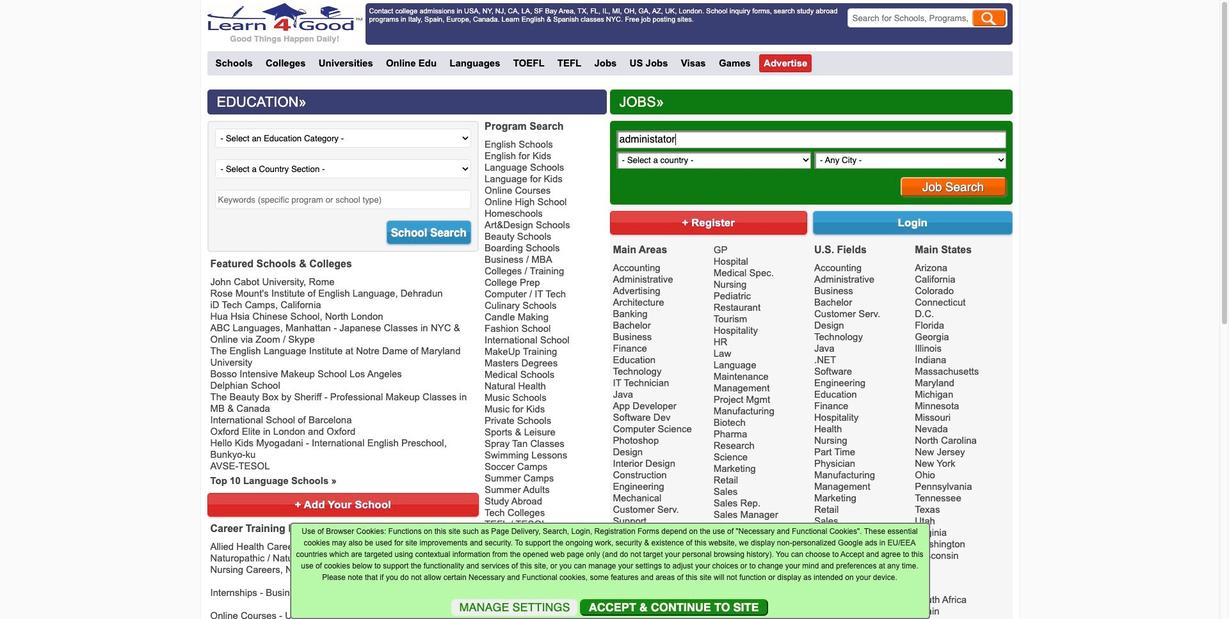 Task type: vqa. For each thing, say whether or not it's contained in the screenshot.
type in a skill or profession text field
no



Task type: locate. For each thing, give the bounding box(es) containing it.
None submit
[[972, 10, 1006, 26], [901, 177, 1006, 197], [387, 221, 471, 245], [972, 10, 1006, 26], [901, 177, 1006, 197], [387, 221, 471, 245]]



Task type: describe. For each thing, give the bounding box(es) containing it.
Keywords (specific program or school type) text field
[[215, 190, 471, 209]]

learn4good - jobs, schools, colleges image
[[207, 3, 362, 31]]

Search for Schools, Programs, Jobs.. text field
[[851, 13, 986, 24]]

Type in a Skill or Profession text field
[[616, 131, 1006, 149]]



